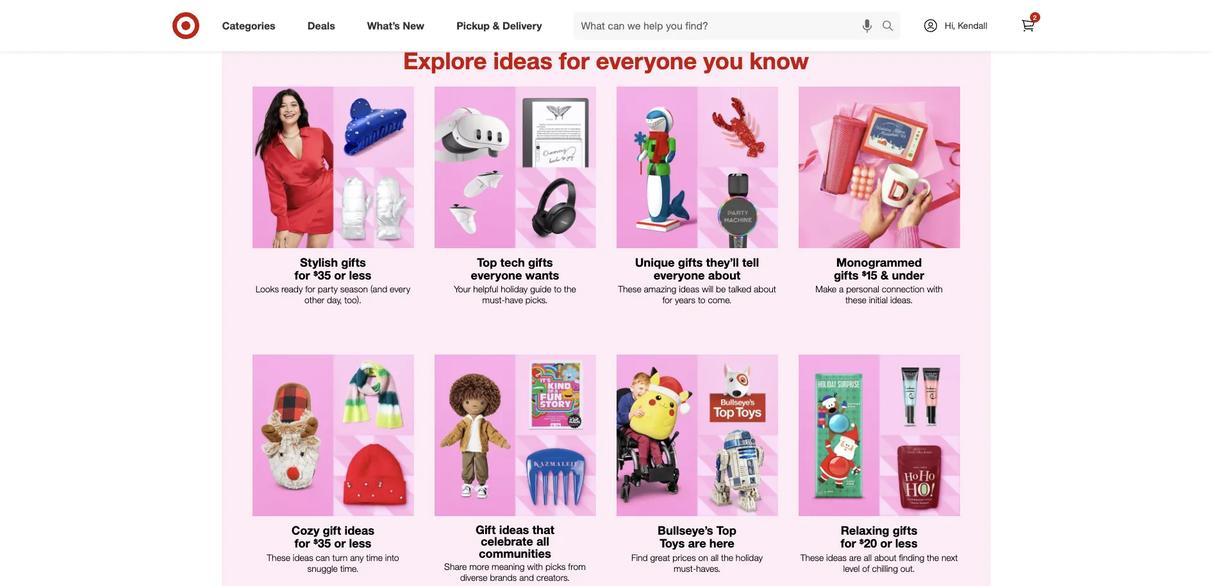 Task type: describe. For each thing, give the bounding box(es) containing it.
& inside monogrammed gifts $15 & under
[[881, 268, 889, 282]]

categories link
[[211, 12, 292, 40]]

initial
[[870, 295, 888, 305]]

ideas for these ideas can turn any time into snuggle time.
[[293, 552, 313, 563]]

gift ideas that celebrate all communities
[[476, 523, 555, 560]]

$35 inside stylish gifts for $35 or less
[[314, 268, 331, 282]]

party
[[318, 284, 338, 295]]

pickup & delivery link
[[446, 12, 558, 40]]

will
[[702, 284, 714, 295]]

relaxing
[[841, 523, 890, 537]]

make a personal connection with these initial ideas.
[[816, 284, 943, 305]]

search
[[877, 20, 908, 33]]

every
[[390, 284, 411, 295]]

everyone inside unique gifts they'll tell everyone about
[[654, 268, 705, 282]]

top tech gifts everyone wants
[[471, 255, 560, 282]]

tell
[[743, 255, 760, 269]]

the for here
[[722, 552, 734, 563]]

here
[[710, 536, 735, 550]]

explore ideas for everyone you know
[[403, 46, 809, 75]]

personal
[[847, 284, 880, 295]]

monogrammed
[[837, 255, 922, 269]]

bullseye's
[[658, 523, 714, 537]]

explore
[[403, 46, 487, 75]]

snuggle
[[308, 563, 338, 574]]

looks ready for party season (and every other day, too).
[[256, 284, 411, 305]]

unique
[[635, 255, 675, 269]]

must- inside find great prices on all the holiday must-haves.
[[674, 563, 697, 574]]

all inside these ideas are all about finding the next level of chilling out.
[[864, 552, 872, 563]]

your helpful holiday guide to the must-have picks.
[[454, 284, 576, 305]]

gifts for unique gifts they'll tell everyone about
[[678, 255, 703, 269]]

the for wants
[[564, 284, 576, 295]]

find great prices on all the holiday must-haves.
[[632, 552, 763, 574]]

a
[[839, 284, 844, 295]]

new
[[403, 19, 425, 32]]

less for stylish gifts for $35 or less
[[349, 268, 372, 282]]

ideas for gift ideas that celebrate all communities
[[499, 523, 529, 537]]

these
[[846, 295, 867, 305]]

of
[[863, 563, 870, 574]]

for for relaxing
[[841, 536, 857, 550]]

finding
[[900, 552, 925, 563]]

be
[[716, 284, 726, 295]]

that
[[533, 523, 555, 537]]

looks
[[256, 284, 279, 295]]

into
[[385, 552, 399, 563]]

find
[[632, 552, 648, 563]]

diverse
[[460, 572, 488, 583]]

what's new
[[367, 19, 425, 32]]

kendall
[[958, 20, 988, 31]]

categories
[[222, 19, 276, 32]]

everyone for wants
[[471, 268, 522, 282]]

ideas inside cozy gift ideas for $35 or less
[[345, 523, 375, 537]]

deals link
[[297, 12, 351, 40]]

know
[[750, 46, 809, 75]]

time.
[[340, 563, 359, 574]]

gift
[[476, 523, 496, 537]]

$20
[[860, 536, 877, 550]]

time
[[366, 552, 383, 563]]

(and
[[371, 284, 387, 295]]

top inside bullseye's top toys are here
[[717, 523, 737, 537]]

communities
[[479, 546, 552, 560]]

to inside these amazing ideas will be talked about for years to come.
[[698, 295, 706, 305]]

cozy
[[292, 523, 320, 537]]

all for communities
[[537, 535, 550, 549]]

monogrammed gifts $15 & under
[[834, 255, 925, 282]]

talked
[[729, 284, 752, 295]]

hi, kendall
[[945, 20, 988, 31]]

you
[[704, 46, 744, 75]]

everyone for you
[[596, 46, 697, 75]]

great
[[651, 552, 670, 563]]

for for explore
[[559, 46, 590, 75]]

with inside share more meaning with picks from diverse brands and creators.
[[527, 561, 543, 572]]

they'll
[[706, 255, 739, 269]]

too).
[[345, 295, 362, 305]]

or for relaxing
[[881, 536, 892, 550]]

gifts for monogrammed gifts $15 & under
[[834, 268, 859, 282]]

celebrate
[[481, 535, 533, 549]]

delivery
[[503, 19, 542, 32]]

to inside the your helpful holiday guide to the must-have picks.
[[554, 284, 562, 295]]

ideas.
[[891, 295, 913, 305]]

gifts inside top tech gifts everyone wants
[[529, 255, 553, 269]]

all for the
[[711, 552, 719, 563]]



Task type: locate. For each thing, give the bounding box(es) containing it.
for inside looks ready for party season (and every other day, too).
[[305, 284, 315, 295]]

2 horizontal spatial about
[[875, 552, 897, 563]]

ideas inside gift ideas that celebrate all communities
[[499, 523, 529, 537]]

0 horizontal spatial holiday
[[501, 284, 528, 295]]

season
[[340, 284, 368, 295]]

0 horizontal spatial these
[[267, 552, 290, 563]]

2 $35 from the top
[[314, 536, 331, 550]]

must- inside the your helpful holiday guide to the must-have picks.
[[483, 295, 505, 305]]

less
[[349, 268, 372, 282], [349, 536, 372, 550], [896, 536, 918, 550]]

any
[[350, 552, 364, 563]]

these left the can
[[267, 552, 290, 563]]

guide
[[530, 284, 552, 295]]

1 horizontal spatial these
[[618, 284, 642, 295]]

for for looks
[[305, 284, 315, 295]]

& right pickup
[[493, 19, 500, 32]]

picks
[[546, 561, 566, 572]]

all down $20
[[864, 552, 872, 563]]

1 vertical spatial top
[[717, 523, 737, 537]]

about inside unique gifts they'll tell everyone about
[[709, 268, 741, 282]]

day,
[[327, 295, 342, 305]]

these
[[618, 284, 642, 295], [267, 552, 290, 563], [801, 552, 824, 563]]

top left tech
[[477, 255, 497, 269]]

to
[[554, 284, 562, 295], [698, 295, 706, 305]]

for for stylish
[[295, 268, 310, 282]]

1 $35 from the top
[[314, 268, 331, 282]]

about down the relaxing gifts for $20 or less
[[875, 552, 897, 563]]

the left next at the right
[[927, 552, 940, 563]]

everyone
[[596, 46, 697, 75], [471, 268, 522, 282], [654, 268, 705, 282]]

about inside these ideas are all about finding the next level of chilling out.
[[875, 552, 897, 563]]

everyone inside top tech gifts everyone wants
[[471, 268, 522, 282]]

1 horizontal spatial holiday
[[736, 552, 763, 563]]

ideas left the of
[[827, 552, 847, 563]]

gift
[[323, 523, 341, 537]]

all
[[537, 535, 550, 549], [711, 552, 719, 563], [864, 552, 872, 563]]

1 horizontal spatial top
[[717, 523, 737, 537]]

less up finding
[[896, 536, 918, 550]]

for
[[559, 46, 590, 75], [295, 268, 310, 282], [305, 284, 315, 295], [663, 295, 673, 305], [295, 536, 310, 550], [841, 536, 857, 550]]

stylish
[[300, 255, 338, 269]]

$15
[[862, 268, 878, 282]]

prices
[[673, 552, 696, 563]]

make
[[816, 284, 837, 295]]

are inside these ideas are all about finding the next level of chilling out.
[[850, 552, 862, 563]]

the inside the your helpful holiday guide to the must-have picks.
[[564, 284, 576, 295]]

deals
[[308, 19, 335, 32]]

ideas inside these amazing ideas will be talked about for years to come.
[[679, 284, 700, 295]]

gifts up guide
[[529, 255, 553, 269]]

1 vertical spatial holiday
[[736, 552, 763, 563]]

these inside these ideas can turn any time into snuggle time.
[[267, 552, 290, 563]]

0 vertical spatial &
[[493, 19, 500, 32]]

1 vertical spatial with
[[527, 561, 543, 572]]

1 horizontal spatial the
[[722, 552, 734, 563]]

2
[[1034, 13, 1037, 21]]

less inside the relaxing gifts for $20 or less
[[896, 536, 918, 550]]

the right guide
[[564, 284, 576, 295]]

2 horizontal spatial these
[[801, 552, 824, 563]]

are
[[688, 536, 707, 550], [850, 552, 862, 563]]

with left the picks at the left of the page
[[527, 561, 543, 572]]

for inside cozy gift ideas for $35 or less
[[295, 536, 310, 550]]

to right the 'years'
[[698, 295, 706, 305]]

gifts left they'll
[[678, 255, 703, 269]]

the inside find great prices on all the holiday must-haves.
[[722, 552, 734, 563]]

must- left on
[[674, 563, 697, 574]]

for inside stylish gifts for $35 or less
[[295, 268, 310, 282]]

ideas left will
[[679, 284, 700, 295]]

0 vertical spatial holiday
[[501, 284, 528, 295]]

1 vertical spatial are
[[850, 552, 862, 563]]

2 link
[[1014, 12, 1042, 40]]

gifts for stylish gifts for $35 or less
[[341, 255, 366, 269]]

your
[[454, 284, 471, 295]]

$35 up the can
[[314, 536, 331, 550]]

all inside find great prices on all the holiday must-haves.
[[711, 552, 719, 563]]

other
[[305, 295, 325, 305]]

0 horizontal spatial are
[[688, 536, 707, 550]]

1 vertical spatial must-
[[674, 563, 697, 574]]

what's
[[367, 19, 400, 32]]

less up season
[[349, 268, 372, 282]]

ideas up communities
[[499, 523, 529, 537]]

search button
[[877, 12, 908, 42]]

ideas down delivery
[[494, 46, 553, 75]]

meaning
[[492, 561, 525, 572]]

0 horizontal spatial about
[[709, 268, 741, 282]]

or up turn
[[334, 536, 346, 550]]

these amazing ideas will be talked about for years to come.
[[618, 284, 777, 305]]

ideas for explore ideas for everyone you know
[[494, 46, 553, 75]]

these left amazing
[[618, 284, 642, 295]]

or right $20
[[881, 536, 892, 550]]

1 vertical spatial about
[[754, 284, 777, 295]]

hi,
[[945, 20, 956, 31]]

all up the picks at the left of the page
[[537, 535, 550, 549]]

or for stylish
[[334, 268, 346, 282]]

can
[[316, 552, 330, 563]]

come.
[[708, 295, 732, 305]]

the down the here
[[722, 552, 734, 563]]

1 horizontal spatial &
[[881, 268, 889, 282]]

these for unique gifts they'll tell everyone about
[[618, 284, 642, 295]]

What can we help you find? suggestions appear below search field
[[574, 12, 886, 40]]

these inside these amazing ideas will be talked about for years to come.
[[618, 284, 642, 295]]

0 vertical spatial $35
[[314, 268, 331, 282]]

1 horizontal spatial with
[[927, 284, 943, 295]]

turn
[[333, 552, 348, 563]]

0 vertical spatial about
[[709, 268, 741, 282]]

0 horizontal spatial all
[[537, 535, 550, 549]]

are inside bullseye's top toys are here
[[688, 536, 707, 550]]

1 horizontal spatial to
[[698, 295, 706, 305]]

about
[[709, 268, 741, 282], [754, 284, 777, 295], [875, 552, 897, 563]]

1 horizontal spatial all
[[711, 552, 719, 563]]

level
[[844, 563, 860, 574]]

1 horizontal spatial about
[[754, 284, 777, 295]]

with right the 'connection'
[[927, 284, 943, 295]]

or inside stylish gifts for $35 or less
[[334, 268, 346, 282]]

0 horizontal spatial top
[[477, 255, 497, 269]]

2 vertical spatial about
[[875, 552, 897, 563]]

gifts up finding
[[893, 523, 918, 537]]

less inside stylish gifts for $35 or less
[[349, 268, 372, 282]]

gifts inside monogrammed gifts $15 & under
[[834, 268, 859, 282]]

gifts up season
[[341, 255, 366, 269]]

gifts inside unique gifts they'll tell everyone about
[[678, 255, 703, 269]]

are left the of
[[850, 552, 862, 563]]

all right on
[[711, 552, 719, 563]]

ready
[[282, 284, 303, 295]]

are up on
[[688, 536, 707, 550]]

for inside the relaxing gifts for $20 or less
[[841, 536, 857, 550]]

for inside these amazing ideas will be talked about for years to come.
[[663, 295, 673, 305]]

0 horizontal spatial must-
[[483, 295, 505, 305]]

gifts up "a"
[[834, 268, 859, 282]]

0 vertical spatial must-
[[483, 295, 505, 305]]

haves.
[[697, 563, 721, 574]]

top
[[477, 255, 497, 269], [717, 523, 737, 537]]

stylish gifts for $35 or less
[[295, 255, 372, 282]]

$35 up party
[[314, 268, 331, 282]]

less up any
[[349, 536, 372, 550]]

these inside these ideas are all about finding the next level of chilling out.
[[801, 552, 824, 563]]

pickup
[[457, 19, 490, 32]]

holiday inside find great prices on all the holiday must-haves.
[[736, 552, 763, 563]]

holiday right haves.
[[736, 552, 763, 563]]

less for relaxing gifts for $20 or less
[[896, 536, 918, 550]]

holiday inside the your helpful holiday guide to the must-have picks.
[[501, 284, 528, 295]]

ideas for these ideas are all about finding the next level of chilling out.
[[827, 552, 847, 563]]

gifts
[[341, 255, 366, 269], [529, 255, 553, 269], [678, 255, 703, 269], [834, 268, 859, 282], [893, 523, 918, 537]]

gifts inside stylish gifts for $35 or less
[[341, 255, 366, 269]]

relaxing gifts for $20 or less
[[841, 523, 918, 550]]

pickup & delivery
[[457, 19, 542, 32]]

these for relaxing gifts
[[801, 552, 824, 563]]

top right bullseye's
[[717, 523, 737, 537]]

about right talked
[[754, 284, 777, 295]]

top inside top tech gifts everyone wants
[[477, 255, 497, 269]]

0 vertical spatial top
[[477, 255, 497, 269]]

these left level on the right bottom of page
[[801, 552, 824, 563]]

or up party
[[334, 268, 346, 282]]

share
[[445, 561, 467, 572]]

1 horizontal spatial are
[[850, 552, 862, 563]]

what's new link
[[356, 12, 441, 40]]

on
[[699, 552, 709, 563]]

years
[[675, 295, 696, 305]]

1 vertical spatial $35
[[314, 536, 331, 550]]

ideas left the can
[[293, 552, 313, 563]]

$35
[[314, 268, 331, 282], [314, 536, 331, 550]]

0 vertical spatial are
[[688, 536, 707, 550]]

0 horizontal spatial to
[[554, 284, 562, 295]]

1 vertical spatial &
[[881, 268, 889, 282]]

brands
[[490, 572, 517, 583]]

from
[[568, 561, 586, 572]]

gifts inside the relaxing gifts for $20 or less
[[893, 523, 918, 537]]

with inside make a personal connection with these initial ideas.
[[927, 284, 943, 295]]

ideas inside these ideas can turn any time into snuggle time.
[[293, 552, 313, 563]]

helpful
[[474, 284, 499, 295]]

holiday down top tech gifts everyone wants
[[501, 284, 528, 295]]

2 horizontal spatial the
[[927, 552, 940, 563]]

& right $15
[[881, 268, 889, 282]]

&
[[493, 19, 500, 32], [881, 268, 889, 282]]

gifts for relaxing gifts for $20 or less
[[893, 523, 918, 537]]

2 horizontal spatial all
[[864, 552, 872, 563]]

more
[[470, 561, 489, 572]]

cozy gift ideas for $35 or less
[[292, 523, 375, 550]]

0 horizontal spatial the
[[564, 284, 576, 295]]

have
[[505, 295, 523, 305]]

ideas up any
[[345, 523, 375, 537]]

these ideas are all about finding the next level of chilling out.
[[801, 552, 958, 574]]

ideas inside these ideas are all about finding the next level of chilling out.
[[827, 552, 847, 563]]

amazing
[[644, 284, 677, 295]]

ideas
[[494, 46, 553, 75], [679, 284, 700, 295], [499, 523, 529, 537], [345, 523, 375, 537], [293, 552, 313, 563], [827, 552, 847, 563]]

to right guide
[[554, 284, 562, 295]]

all inside gift ideas that celebrate all communities
[[537, 535, 550, 549]]

under
[[892, 268, 925, 282]]

out.
[[901, 563, 915, 574]]

0 horizontal spatial &
[[493, 19, 500, 32]]

must- right your
[[483, 295, 505, 305]]

toys
[[660, 536, 685, 550]]

1 horizontal spatial must-
[[674, 563, 697, 574]]

0 vertical spatial with
[[927, 284, 943, 295]]

creators.
[[537, 572, 570, 583]]

0 horizontal spatial with
[[527, 561, 543, 572]]

or inside the relaxing gifts for $20 or less
[[881, 536, 892, 550]]

less inside cozy gift ideas for $35 or less
[[349, 536, 372, 550]]

picks.
[[526, 295, 548, 305]]

share more meaning with picks from diverse brands and creators.
[[445, 561, 586, 583]]

the inside these ideas are all about finding the next level of chilling out.
[[927, 552, 940, 563]]

bullseye's top toys are here
[[658, 523, 737, 550]]

wants
[[526, 268, 560, 282]]

the
[[564, 284, 576, 295], [722, 552, 734, 563], [927, 552, 940, 563]]

or inside cozy gift ideas for $35 or less
[[334, 536, 346, 550]]

$35 inside cozy gift ideas for $35 or less
[[314, 536, 331, 550]]

about up be
[[709, 268, 741, 282]]

about inside these amazing ideas will be talked about for years to come.
[[754, 284, 777, 295]]

next
[[942, 552, 958, 563]]

these ideas can turn any time into snuggle time.
[[267, 552, 399, 574]]

chilling
[[873, 563, 898, 574]]



Task type: vqa. For each thing, say whether or not it's contained in the screenshot.
$6.59
no



